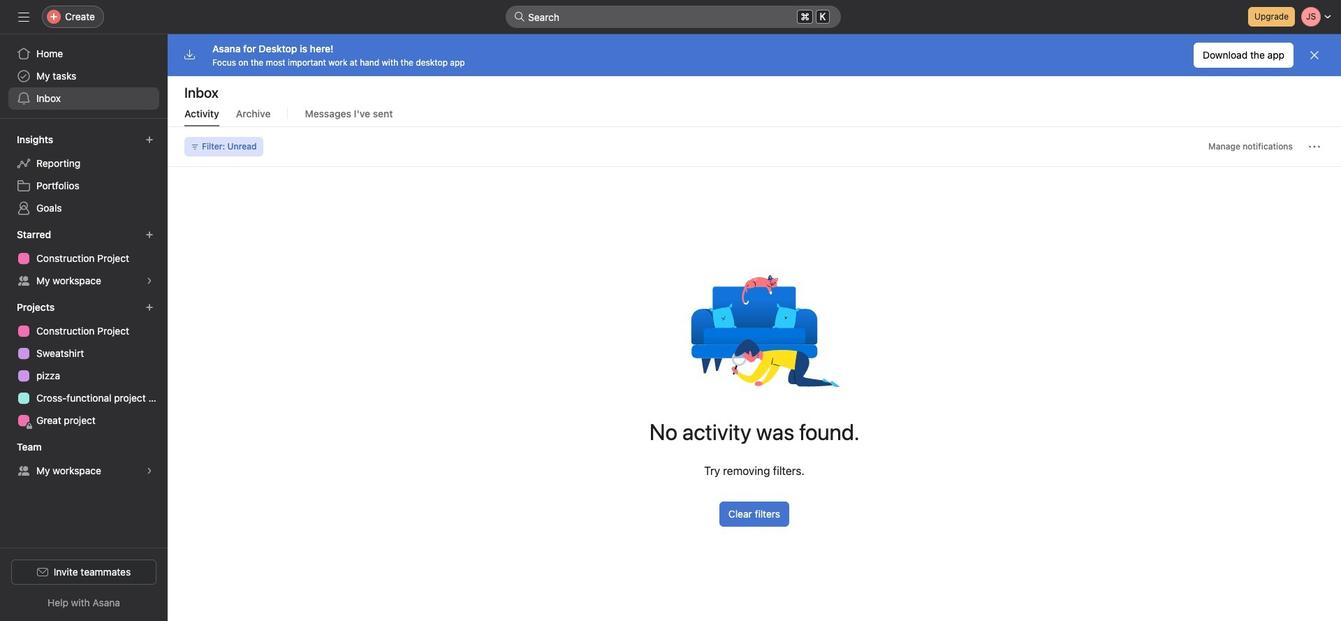 Task type: vqa. For each thing, say whether or not it's contained in the screenshot.
Mark complete image associated with Mark complete checkbox inside the [Example] Finalize budget cell
no



Task type: describe. For each thing, give the bounding box(es) containing it.
dismiss image
[[1310, 50, 1321, 61]]

Search tasks, projects, and more text field
[[506, 6, 841, 28]]

global element
[[0, 34, 168, 118]]

see details, my workspace image inside starred element
[[145, 277, 154, 285]]

new project or portfolio image
[[145, 303, 154, 312]]



Task type: locate. For each thing, give the bounding box(es) containing it.
projects element
[[0, 295, 168, 435]]

hide sidebar image
[[18, 11, 29, 22]]

1 see details, my workspace image from the top
[[145, 277, 154, 285]]

teams element
[[0, 435, 168, 485]]

new insights image
[[145, 136, 154, 144]]

add items to starred image
[[145, 231, 154, 239]]

2 see details, my workspace image from the top
[[145, 467, 154, 475]]

more actions image
[[1310, 141, 1321, 152]]

prominent image
[[514, 11, 525, 22]]

1 vertical spatial see details, my workspace image
[[145, 467, 154, 475]]

0 vertical spatial see details, my workspace image
[[145, 277, 154, 285]]

see details, my workspace image inside teams "element"
[[145, 467, 154, 475]]

starred element
[[0, 222, 168, 295]]

insights element
[[0, 127, 168, 222]]

None field
[[506, 6, 841, 28]]

see details, my workspace image
[[145, 277, 154, 285], [145, 467, 154, 475]]



